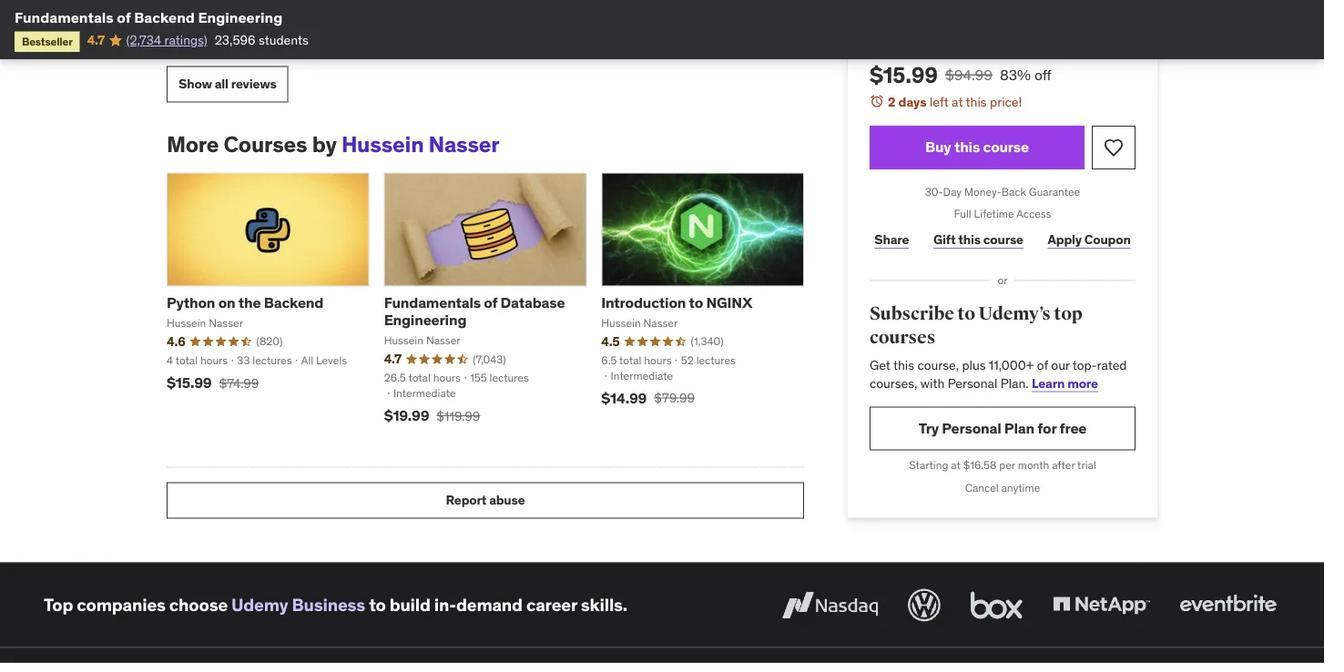 Task type: describe. For each thing, give the bounding box(es) containing it.
plan
[[1005, 420, 1035, 438]]

students
[[259, 32, 309, 48]]

lectures for fundamentals of database engineering
[[490, 371, 529, 386]]

lifetime
[[974, 207, 1015, 221]]

apply
[[1048, 232, 1082, 248]]

report abuse
[[446, 492, 525, 509]]

reviews
[[231, 76, 277, 93]]

personal inside the get this course, plus 11,000+ of our top-rated courses, with personal plan.
[[948, 375, 998, 392]]

$94.99
[[946, 66, 993, 84]]

gift this course link
[[929, 222, 1029, 259]]

nasser inside fundamentals of database engineering hussein nasser
[[426, 333, 461, 348]]

of for database
[[484, 294, 498, 312]]

month
[[1018, 459, 1050, 473]]

share button
[[870, 222, 914, 259]]

backend inside 'python on the backend hussein nasser'
[[264, 294, 324, 312]]

0 vertical spatial at
[[952, 94, 963, 110]]

ratings)
[[164, 32, 207, 48]]

6.5
[[602, 354, 617, 368]]

learn more link
[[1032, 375, 1099, 392]]

hours for $15.99
[[200, 354, 228, 368]]

6.5 total hours
[[602, 354, 672, 368]]

all levels
[[301, 354, 347, 368]]

volkswagen image
[[905, 586, 945, 626]]

day
[[943, 185, 962, 199]]

4 total hours
[[167, 354, 228, 368]]

of for backend
[[117, 8, 131, 26]]

coupon
[[1085, 232, 1131, 248]]

intermediate for $19.99
[[393, 387, 456, 401]]

intermediate for $14.99
[[611, 369, 673, 383]]

career
[[527, 594, 577, 616]]

all
[[301, 354, 314, 368]]

plan.
[[1001, 375, 1029, 392]]

database
[[501, 294, 565, 312]]

apply coupon
[[1048, 232, 1131, 248]]

$19.99
[[384, 407, 429, 425]]

wishlist image
[[1103, 137, 1125, 159]]

days
[[899, 94, 927, 110]]

$16.58
[[964, 459, 997, 473]]

off
[[1035, 66, 1052, 84]]

starting
[[909, 459, 949, 473]]

hours for $14.99
[[644, 354, 672, 368]]

more courses by hussein nasser
[[167, 131, 500, 159]]

26.5 total hours
[[384, 371, 461, 386]]

4.5
[[602, 334, 620, 350]]

more
[[167, 131, 219, 159]]

back
[[1002, 185, 1027, 199]]

report
[[446, 492, 487, 509]]

(820)
[[257, 335, 283, 349]]

more
[[1068, 375, 1099, 392]]

free
[[1060, 420, 1087, 438]]

course for buy this course
[[983, 138, 1029, 157]]

gift this course
[[934, 232, 1024, 248]]

bestseller
[[22, 34, 73, 48]]

the
[[238, 294, 261, 312]]

cancel
[[965, 481, 999, 496]]

by
[[312, 131, 337, 159]]

$119.99
[[437, 408, 480, 424]]

money-
[[965, 185, 1002, 199]]

hussein right by
[[342, 131, 424, 159]]

gift
[[934, 232, 956, 248]]

subscribe to udemy's top courses
[[870, 304, 1083, 349]]

nasdaq image
[[778, 586, 883, 626]]

(1,340)
[[691, 335, 724, 349]]

buy this course button
[[870, 126, 1085, 170]]

engineering for fundamentals of database engineering hussein nasser
[[384, 311, 467, 330]]

this for buy
[[955, 138, 980, 157]]

23,596 students
[[215, 32, 309, 48]]

udemy's
[[979, 304, 1051, 326]]

33
[[237, 354, 250, 368]]

of inside the get this course, plus 11,000+ of our top-rated courses, with personal plan.
[[1037, 358, 1049, 374]]

full
[[954, 207, 972, 221]]

course for gift this course
[[984, 232, 1024, 248]]

hours for $19.99
[[433, 371, 461, 386]]

$74.99
[[219, 375, 259, 392]]

to for subscribe
[[958, 304, 976, 326]]

guarantee
[[1029, 185, 1081, 199]]

python
[[167, 294, 215, 312]]

hussein inside fundamentals of database engineering hussein nasser
[[384, 333, 424, 348]]

$15.99 for $15.99 $94.99 83% off
[[870, 62, 938, 89]]

eventbrite image
[[1176, 586, 1281, 626]]

52 lectures intermediate
[[611, 354, 736, 383]]

levels
[[316, 354, 347, 368]]

(2,734
[[126, 32, 161, 48]]

in-
[[434, 594, 456, 616]]

total for $19.99
[[409, 371, 431, 386]]

for
[[1038, 420, 1057, 438]]

total for $14.99
[[620, 354, 642, 368]]

helpful?
[[167, 22, 207, 36]]

$14.99
[[602, 389, 647, 408]]

23,596
[[215, 32, 256, 48]]

155 lectures intermediate
[[393, 371, 529, 401]]

get this course, plus 11,000+ of our top-rated courses, with personal plan.
[[870, 358, 1127, 392]]

this for gift
[[959, 232, 981, 248]]

hussein inside 'python on the backend hussein nasser'
[[167, 316, 206, 330]]

$19.99 $119.99
[[384, 407, 480, 425]]

820 reviews element
[[257, 334, 283, 350]]

rated
[[1097, 358, 1127, 374]]

learn
[[1032, 375, 1065, 392]]

this down $94.99
[[966, 94, 987, 110]]



Task type: vqa. For each thing, say whether or not it's contained in the screenshot.
lectures inside 52 lectures Intermediate
yes



Task type: locate. For each thing, give the bounding box(es) containing it.
buy
[[926, 138, 952, 157]]

starting at $16.58 per month after trial cancel anytime
[[909, 459, 1097, 496]]

fundamentals for fundamentals of database engineering hussein nasser
[[384, 294, 481, 312]]

1 horizontal spatial hours
[[433, 371, 461, 386]]

companies
[[77, 594, 166, 616]]

total right 26.5
[[409, 371, 431, 386]]

introduction
[[602, 294, 686, 312]]

$15.99 $94.99 83% off
[[870, 62, 1052, 89]]

personal down plus
[[948, 375, 998, 392]]

lectures for introduction to nginx
[[697, 354, 736, 368]]

0 vertical spatial $15.99
[[870, 62, 938, 89]]

fundamentals of database engineering hussein nasser
[[384, 294, 565, 348]]

backend right the the
[[264, 294, 324, 312]]

11,000+
[[989, 358, 1034, 374]]

of left database
[[484, 294, 498, 312]]

lectures down 820 reviews element
[[253, 354, 292, 368]]

to for introduction
[[689, 294, 703, 312]]

1 horizontal spatial intermediate
[[611, 369, 673, 383]]

all
[[215, 76, 228, 93]]

4.7 for (2,734 ratings)
[[87, 32, 105, 48]]

build
[[390, 594, 431, 616]]

4
[[167, 354, 173, 368]]

1 horizontal spatial to
[[689, 294, 703, 312]]

0 vertical spatial course
[[983, 138, 1029, 157]]

1 horizontal spatial of
[[484, 294, 498, 312]]

$79.99
[[654, 390, 695, 407]]

0 vertical spatial fundamentals
[[15, 8, 114, 26]]

to
[[689, 294, 703, 312], [958, 304, 976, 326], [369, 594, 386, 616]]

python on the backend link
[[167, 294, 324, 312]]

demand
[[456, 594, 523, 616]]

total
[[176, 354, 198, 368], [620, 354, 642, 368], [409, 371, 431, 386]]

to left udemy's
[[958, 304, 976, 326]]

0 horizontal spatial total
[[176, 354, 198, 368]]

0 vertical spatial backend
[[134, 8, 195, 26]]

total for $15.99
[[176, 354, 198, 368]]

course inside button
[[983, 138, 1029, 157]]

engineering inside fundamentals of database engineering hussein nasser
[[384, 311, 467, 330]]

0 vertical spatial engineering
[[198, 8, 283, 26]]

nasser inside introduction to nginx hussein nasser
[[644, 316, 678, 330]]

top
[[44, 594, 73, 616]]

to inside introduction to nginx hussein nasser
[[689, 294, 703, 312]]

1 vertical spatial $15.99
[[167, 374, 212, 392]]

(7,043)
[[473, 352, 506, 367]]

hours up $15.99 $74.99
[[200, 354, 228, 368]]

1 vertical spatial fundamentals
[[384, 294, 481, 312]]

abuse
[[489, 492, 525, 509]]

hours left 155
[[433, 371, 461, 386]]

tab list
[[848, 1, 1011, 46]]

this right buy in the right top of the page
[[955, 138, 980, 157]]

this inside the get this course, plus 11,000+ of our top-rated courses, with personal plan.
[[894, 358, 915, 374]]

1 vertical spatial backend
[[264, 294, 324, 312]]

trial
[[1078, 459, 1097, 473]]

0 vertical spatial 4.7
[[87, 32, 105, 48]]

this
[[966, 94, 987, 110], [955, 138, 980, 157], [959, 232, 981, 248], [894, 358, 915, 374]]

top
[[1054, 304, 1083, 326]]

2 horizontal spatial hours
[[644, 354, 672, 368]]

this for get
[[894, 358, 915, 374]]

box image
[[967, 586, 1028, 626]]

our
[[1052, 358, 1070, 374]]

4.7 up 26.5
[[384, 351, 402, 367]]

engineering up 23,596 at the top
[[198, 8, 283, 26]]

$15.99 for $15.99 $74.99
[[167, 374, 212, 392]]

courses,
[[870, 375, 918, 392]]

nasser
[[429, 131, 500, 159], [209, 316, 243, 330], [644, 316, 678, 330], [426, 333, 461, 348]]

155
[[470, 371, 487, 386]]

to inside subscribe to udemy's top courses
[[958, 304, 976, 326]]

at
[[952, 94, 963, 110], [951, 459, 961, 473]]

skills.
[[581, 594, 628, 616]]

fundamentals up bestseller
[[15, 8, 114, 26]]

1 horizontal spatial $15.99
[[870, 62, 938, 89]]

introduction to nginx hussein nasser
[[602, 294, 753, 330]]

4.7 for (7,043)
[[384, 351, 402, 367]]

$14.99 $79.99
[[602, 389, 695, 408]]

of up the (2,734
[[117, 8, 131, 26]]

2 course from the top
[[984, 232, 1024, 248]]

0 horizontal spatial to
[[369, 594, 386, 616]]

nasser inside 'python on the backend hussein nasser'
[[209, 316, 243, 330]]

1 vertical spatial at
[[951, 459, 961, 473]]

$15.99 $74.99
[[167, 374, 259, 392]]

(2,734 ratings)
[[126, 32, 207, 48]]

0 horizontal spatial of
[[117, 8, 131, 26]]

total right the 4 in the bottom of the page
[[176, 354, 198, 368]]

at inside starting at $16.58 per month after trial cancel anytime
[[951, 459, 961, 473]]

show
[[179, 76, 212, 93]]

fundamentals of backend engineering
[[15, 8, 283, 26]]

left
[[930, 94, 949, 110]]

hours left 52 at the right of the page
[[644, 354, 672, 368]]

course,
[[918, 358, 959, 374]]

2 horizontal spatial of
[[1037, 358, 1049, 374]]

2 horizontal spatial total
[[620, 354, 642, 368]]

try
[[919, 420, 939, 438]]

intermediate down 26.5 total hours at the bottom of page
[[393, 387, 456, 401]]

lectures down 1340 reviews element
[[697, 354, 736, 368]]

or
[[998, 274, 1008, 288]]

buy this course
[[926, 138, 1029, 157]]

1 course from the top
[[983, 138, 1029, 157]]

netapp image
[[1050, 586, 1154, 626]]

0 horizontal spatial $15.99
[[167, 374, 212, 392]]

2 horizontal spatial lectures
[[697, 354, 736, 368]]

0 vertical spatial of
[[117, 8, 131, 26]]

udemy
[[232, 594, 288, 616]]

$15.99 down 4 total hours
[[167, 374, 212, 392]]

1 vertical spatial course
[[984, 232, 1024, 248]]

0 horizontal spatial hours
[[200, 354, 228, 368]]

33 lectures
[[237, 354, 292, 368]]

udemy business link
[[232, 594, 365, 616]]

0 horizontal spatial intermediate
[[393, 387, 456, 401]]

fundamentals inside fundamentals of database engineering hussein nasser
[[384, 294, 481, 312]]

hussein down the python
[[167, 316, 206, 330]]

engineering for fundamentals of backend engineering
[[198, 8, 283, 26]]

0 vertical spatial intermediate
[[611, 369, 673, 383]]

get
[[870, 358, 891, 374]]

4.7
[[87, 32, 105, 48], [384, 351, 402, 367]]

1 vertical spatial of
[[484, 294, 498, 312]]

lectures
[[253, 354, 292, 368], [697, 354, 736, 368], [490, 371, 529, 386]]

mark review by bipul l. as helpful image
[[217, 20, 236, 38]]

of inside fundamentals of database engineering hussein nasser
[[484, 294, 498, 312]]

of
[[117, 8, 131, 26], [484, 294, 498, 312], [1037, 358, 1049, 374]]

hussein up 4.5
[[602, 316, 641, 330]]

52
[[681, 354, 694, 368]]

personal
[[948, 375, 998, 392], [942, 420, 1002, 438]]

nginx
[[706, 294, 753, 312]]

1 horizontal spatial 4.7
[[384, 351, 402, 367]]

hours
[[200, 354, 228, 368], [644, 354, 672, 368], [433, 371, 461, 386]]

2 vertical spatial of
[[1037, 358, 1049, 374]]

intermediate inside 52 lectures intermediate
[[611, 369, 673, 383]]

0 horizontal spatial backend
[[134, 8, 195, 26]]

fundamentals of database engineering link
[[384, 294, 565, 330]]

1 horizontal spatial engineering
[[384, 311, 467, 330]]

this up courses,
[[894, 358, 915, 374]]

lectures down 7043 reviews element
[[490, 371, 529, 386]]

choose
[[169, 594, 228, 616]]

after
[[1052, 459, 1075, 473]]

1340 reviews element
[[691, 334, 724, 350]]

alarm image
[[870, 94, 885, 109]]

lectures inside the 155 lectures intermediate
[[490, 371, 529, 386]]

0 horizontal spatial engineering
[[198, 8, 283, 26]]

of left "our"
[[1037, 358, 1049, 374]]

0 horizontal spatial lectures
[[253, 354, 292, 368]]

fundamentals up 26.5 total hours at the bottom of page
[[384, 294, 481, 312]]

1 vertical spatial engineering
[[384, 311, 467, 330]]

introduction to nginx link
[[602, 294, 753, 312]]

1 horizontal spatial lectures
[[490, 371, 529, 386]]

lectures inside 52 lectures intermediate
[[697, 354, 736, 368]]

1 horizontal spatial backend
[[264, 294, 324, 312]]

to left build
[[369, 594, 386, 616]]

backend up (2,734 ratings)
[[134, 8, 195, 26]]

4.7 left the (2,734
[[87, 32, 105, 48]]

0 vertical spatial personal
[[948, 375, 998, 392]]

at right left
[[952, 94, 963, 110]]

python on the backend hussein nasser
[[167, 294, 324, 330]]

hussein inside introduction to nginx hussein nasser
[[602, 316, 641, 330]]

course up back
[[983, 138, 1029, 157]]

$15.99 up days
[[870, 62, 938, 89]]

subscribe
[[870, 304, 955, 326]]

with
[[921, 375, 945, 392]]

to left nginx
[[689, 294, 703, 312]]

1 vertical spatial 4.7
[[384, 351, 402, 367]]

2 horizontal spatial to
[[958, 304, 976, 326]]

at left '$16.58'
[[951, 459, 961, 473]]

intermediate down the 6.5 total hours
[[611, 369, 673, 383]]

1 vertical spatial personal
[[942, 420, 1002, 438]]

2
[[888, 94, 896, 110]]

intermediate
[[611, 369, 673, 383], [393, 387, 456, 401]]

per
[[1000, 459, 1016, 473]]

engineering up 26.5 total hours at the bottom of page
[[384, 311, 467, 330]]

0 horizontal spatial 4.7
[[87, 32, 105, 48]]

4.6
[[167, 334, 185, 350]]

try personal plan for free link
[[870, 407, 1136, 451]]

fundamentals
[[15, 8, 114, 26], [384, 294, 481, 312]]

7043 reviews element
[[473, 352, 506, 367]]

apply coupon button
[[1043, 222, 1136, 259]]

0 horizontal spatial fundamentals
[[15, 8, 114, 26]]

mark review by bipul l. as unhelpful image
[[252, 20, 270, 38]]

learn more
[[1032, 375, 1099, 392]]

this inside button
[[955, 138, 980, 157]]

personal up '$16.58'
[[942, 420, 1002, 438]]

1 vertical spatial intermediate
[[393, 387, 456, 401]]

this right gift
[[959, 232, 981, 248]]

total right 6.5
[[620, 354, 642, 368]]

$15.99
[[870, 62, 938, 89], [167, 374, 212, 392]]

course down lifetime
[[984, 232, 1024, 248]]

top companies choose udemy business to build in-demand career skills.
[[44, 594, 628, 616]]

report abuse button
[[167, 483, 804, 519]]

fundamentals for fundamentals of backend engineering
[[15, 8, 114, 26]]

show all reviews button
[[167, 67, 288, 103]]

plus
[[962, 358, 986, 374]]

1 horizontal spatial total
[[409, 371, 431, 386]]

intermediate inside the 155 lectures intermediate
[[393, 387, 456, 401]]

30-day money-back guarantee full lifetime access
[[925, 185, 1081, 221]]

hussein up 26.5
[[384, 333, 424, 348]]

courses
[[870, 327, 936, 349]]

1 horizontal spatial fundamentals
[[384, 294, 481, 312]]

hussein
[[342, 131, 424, 159], [167, 316, 206, 330], [602, 316, 641, 330], [384, 333, 424, 348]]



